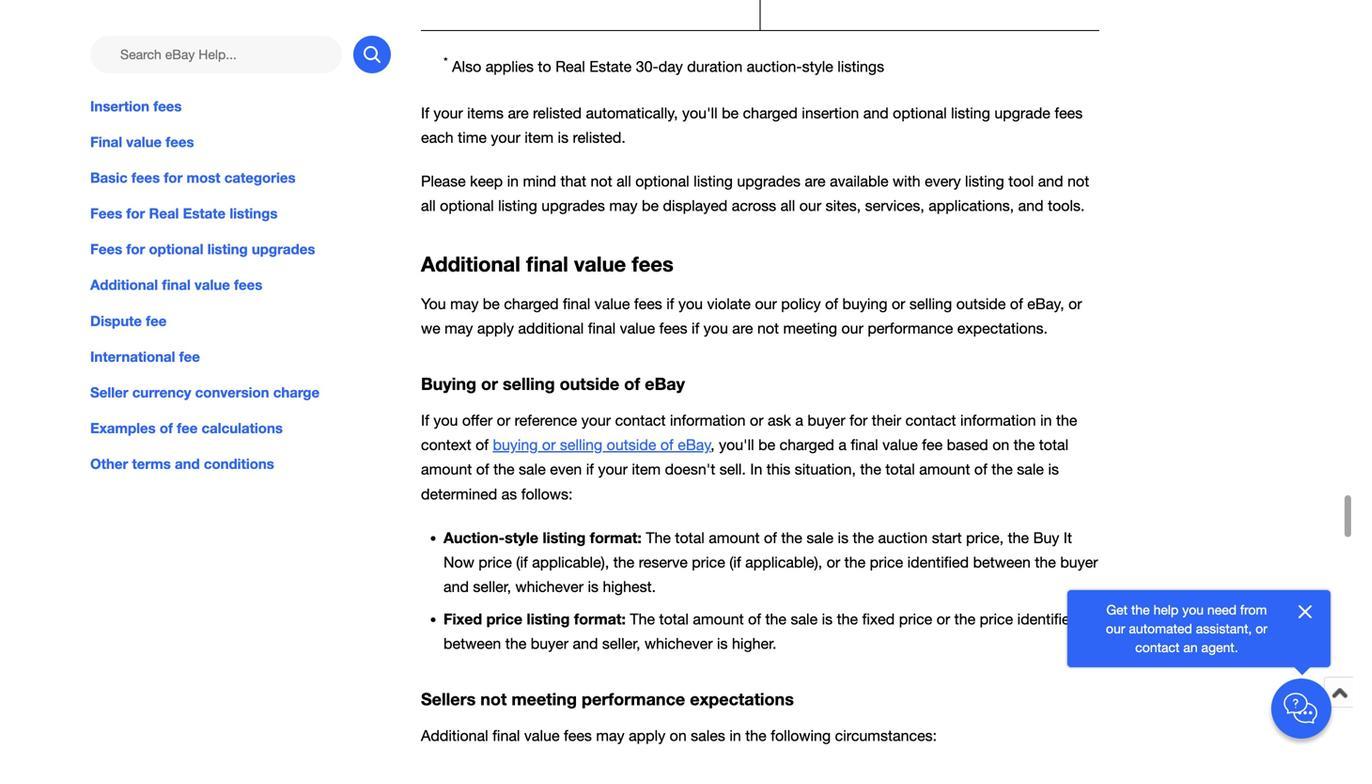 Task type: locate. For each thing, give the bounding box(es) containing it.
sale inside the total amount of the sale is the fixed price or the price identified between the buyer and seller, whichever is higher.
[[791, 610, 818, 628]]

fee up the seller currency conversion charge
[[179, 348, 200, 365]]

1 horizontal spatial identified
[[1017, 610, 1079, 628]]

0 vertical spatial performance
[[868, 319, 953, 337]]

price,
[[966, 529, 1004, 546]]

applicable), up the total amount of the sale is the fixed price or the price identified between the buyer and seller, whichever is higher.
[[745, 553, 823, 571]]

or inside get the help you need from our automated assistant, or contact an agent.
[[1256, 621, 1268, 636]]

2 horizontal spatial contact
[[1135, 640, 1180, 655]]

0 horizontal spatial real
[[149, 205, 179, 222]]

listings down categories
[[230, 205, 278, 222]]

information
[[670, 412, 746, 429], [960, 412, 1036, 429]]

buying
[[842, 295, 888, 312], [493, 436, 538, 454]]

amount up the higher.
[[693, 610, 744, 628]]

and inside if your items are relisted automatically, you'll be charged insertion and optional listing upgrade fees each time your item is relisted.
[[863, 104, 889, 122]]

violate
[[707, 295, 751, 312]]

based
[[947, 436, 988, 454]]

may inside the please keep in mind that not all optional listing upgrades are available with every listing tool and not all optional listing upgrades may be displayed across all our sites, services, applications, and tools.
[[609, 197, 638, 214]]

1 vertical spatial apply
[[629, 727, 666, 744]]

of down this
[[764, 529, 777, 546]]

(if down auction-style listing format:
[[516, 553, 528, 571]]

format: up highest.
[[590, 528, 642, 546]]

final value fees
[[90, 133, 194, 150]]

not inside 'you may be charged final value fees if you violate our policy of buying or selling outside of ebay, or we may apply additional final value fees if you are not meeting our performance expectations.'
[[757, 319, 779, 337]]

listings inside fees for real estate listings link
[[230, 205, 278, 222]]

, you'll be charged a final value fee based on the total amount of the sale even if your item doesn't sell. in this situation, the total amount of the sale is determined as follows:
[[421, 436, 1069, 503]]

dispute fee
[[90, 312, 167, 329]]

each
[[421, 129, 454, 146]]

0 vertical spatial are
[[508, 104, 529, 122]]

additional
[[518, 319, 584, 337]]

buyer inside the total amount of the sale is the auction start price, the buy it now price (if applicable), the reserve price (if applicable), or the price identified between the buyer and seller, whichever is highest.
[[1060, 553, 1098, 571]]

fee left based
[[922, 436, 943, 454]]

our inside the please keep in mind that not all optional listing upgrades are available with every listing tool and not all optional listing upgrades may be displayed across all our sites, services, applications, and tools.
[[799, 197, 821, 214]]

additional final value fees
[[421, 251, 674, 276], [90, 277, 262, 293]]

total inside the total amount of the sale is the auction start price, the buy it now price (if applicable), the reserve price (if applicable), or the price identified between the buyer and seller, whichever is highest.
[[675, 529, 705, 546]]

0 vertical spatial ebay
[[645, 373, 685, 394]]

1 horizontal spatial contact
[[906, 412, 956, 429]]

fee up international fee
[[146, 312, 167, 329]]

optional up 'with'
[[893, 104, 947, 122]]

for left the their
[[850, 412, 868, 429]]

additional final value fees link
[[90, 275, 391, 295]]

outside up expectations.
[[956, 295, 1006, 312]]

0 horizontal spatial applicable),
[[532, 553, 609, 571]]

identified down start
[[907, 553, 969, 571]]

other terms and conditions link
[[90, 453, 391, 474]]

0 horizontal spatial listings
[[230, 205, 278, 222]]

additional final value fees may apply on sales in the following circumstances:
[[421, 727, 937, 744]]

of inside the total amount of the sale is the fixed price or the price identified between the buyer and seller, whichever is higher.
[[748, 610, 761, 628]]

auction-
[[747, 57, 802, 75]]

ebay up buying or selling outside of ebay
[[645, 373, 685, 394]]

0 horizontal spatial additional final value fees
[[90, 277, 262, 293]]

not right sellers
[[481, 689, 507, 709]]

if inside if your items are relisted automatically, you'll be charged insertion and optional listing upgrade fees each time your item is relisted.
[[421, 104, 429, 122]]

fee
[[146, 312, 167, 329], [179, 348, 200, 365], [177, 420, 198, 436], [922, 436, 943, 454]]

the up reserve
[[646, 529, 671, 546]]

upgrades inside the fees for optional listing upgrades link
[[252, 241, 315, 258]]

our
[[799, 197, 821, 214], [755, 295, 777, 312], [842, 319, 864, 337], [1106, 621, 1125, 636]]

listing up applications,
[[965, 172, 1004, 190]]

1 horizontal spatial all
[[617, 172, 631, 190]]

buying inside 'you may be charged final value fees if you violate our policy of buying or selling outside of ebay, or we may apply additional final value fees if you are not meeting our performance expectations.'
[[842, 295, 888, 312]]

now
[[444, 553, 474, 571]]

estate
[[589, 57, 632, 75], [183, 205, 226, 222]]

or inside the total amount of the sale is the auction start price, the buy it now price (if applicable), the reserve price (if applicable), or the price identified between the buyer and seller, whichever is highest.
[[827, 553, 840, 571]]

even
[[550, 461, 582, 478]]

outside left ,
[[607, 436, 656, 454]]

seller, inside the total amount of the sale is the auction start price, the buy it now price (if applicable), the reserve price (if applicable), or the price identified between the buyer and seller, whichever is highest.
[[473, 578, 511, 595]]

item left doesn't
[[632, 461, 661, 478]]

is inside , you'll be charged a final value fee based on the total amount of the sale even if your item doesn't sell. in this situation, the total amount of the sale is determined as follows:
[[1048, 461, 1059, 478]]

0 horizontal spatial identified
[[907, 553, 969, 571]]

of inside if you offer or reference your contact information or ask a buyer for their contact information in the context of
[[476, 436, 489, 454]]

charged up additional
[[504, 295, 559, 312]]

1 vertical spatial buyer
[[1060, 553, 1098, 571]]

you inside get the help you need from our automated assistant, or contact an agent.
[[1182, 602, 1204, 617]]

performance left expectations.
[[868, 319, 953, 337]]

format: for fixed price listing format:
[[574, 610, 626, 628]]

basic fees for most categories
[[90, 169, 296, 186]]

be
[[722, 104, 739, 122], [642, 197, 659, 214], [483, 295, 500, 312], [759, 436, 776, 454]]

are down 'violate'
[[732, 319, 753, 337]]

1 vertical spatial format:
[[574, 610, 626, 628]]

buyer inside the total amount of the sale is the fixed price or the price identified between the buyer and seller, whichever is higher.
[[531, 635, 569, 652]]

fees
[[153, 98, 182, 115], [1055, 104, 1083, 122], [166, 133, 194, 150], [131, 169, 160, 186], [632, 251, 674, 276], [234, 277, 262, 293], [634, 295, 662, 312], [659, 319, 688, 337], [564, 727, 592, 744]]

total right based
[[1039, 436, 1069, 454]]

1 horizontal spatial selling
[[560, 436, 603, 454]]

estate down most
[[183, 205, 226, 222]]

1 horizontal spatial estate
[[589, 57, 632, 75]]

1 horizontal spatial buying
[[842, 295, 888, 312]]

international fee link
[[90, 346, 391, 367]]

in
[[750, 461, 762, 478]]

applicable), down auction-style listing format:
[[532, 553, 609, 571]]

0 vertical spatial buyer
[[808, 412, 845, 429]]

fees for optional listing upgrades
[[90, 241, 315, 258]]

selling
[[910, 295, 952, 312], [503, 373, 555, 394], [560, 436, 603, 454]]

doesn't
[[665, 461, 715, 478]]

fees inside if your items are relisted automatically, you'll be charged insertion and optional listing upgrade fees each time your item is relisted.
[[1055, 104, 1083, 122]]

real right to
[[555, 57, 585, 75]]

total down reserve
[[659, 610, 689, 628]]

higher.
[[732, 635, 777, 652]]

is up buy
[[1048, 461, 1059, 478]]

0 vertical spatial between
[[973, 553, 1031, 571]]

0 horizontal spatial if
[[586, 461, 594, 478]]

listing left upgrade
[[951, 104, 990, 122]]

contact down automated
[[1135, 640, 1180, 655]]

may left displayed
[[609, 197, 638, 214]]

final
[[90, 133, 122, 150]]

final inside additional final value fees link
[[162, 277, 191, 293]]

1 horizontal spatial buyer
[[808, 412, 845, 429]]

item inside , you'll be charged a final value fee based on the total amount of the sale even if your item doesn't sell. in this situation, the total amount of the sale is determined as follows:
[[632, 461, 661, 478]]

1 horizontal spatial a
[[839, 436, 847, 454]]

sale down the total amount of the sale is the auction start price, the buy it now price (if applicable), the reserve price (if applicable), or the price identified between the buyer and seller, whichever is highest.
[[791, 610, 818, 628]]

1 vertical spatial the
[[630, 610, 655, 628]]

meeting down "policy"
[[783, 319, 837, 337]]

are inside if your items are relisted automatically, you'll be charged insertion and optional listing upgrade fees each time your item is relisted.
[[508, 104, 529, 122]]

1 vertical spatial additional
[[90, 277, 158, 293]]

seller currency conversion charge
[[90, 384, 320, 401]]

additional up 'you'
[[421, 251, 520, 276]]

applicable),
[[532, 553, 609, 571], [745, 553, 823, 571]]

ebay
[[645, 373, 685, 394], [678, 436, 711, 454]]

whichever
[[515, 578, 584, 595], [645, 635, 713, 652]]

contact up buying or selling outside of ebay
[[615, 412, 666, 429]]

between down price, at the bottom right of page
[[973, 553, 1031, 571]]

0 horizontal spatial between
[[444, 635, 501, 652]]

the inside the total amount of the sale is the fixed price or the price identified between the buyer and seller, whichever is higher.
[[630, 610, 655, 628]]

2 horizontal spatial selling
[[910, 295, 952, 312]]

situation,
[[795, 461, 856, 478]]

0 horizontal spatial on
[[670, 727, 687, 744]]

1 if from the top
[[421, 104, 429, 122]]

sale down the situation,
[[807, 529, 834, 546]]

if
[[421, 104, 429, 122], [421, 412, 429, 429]]

sale inside the total amount of the sale is the auction start price, the buy it now price (if applicable), the reserve price (if applicable), or the price identified between the buyer and seller, whichever is highest.
[[807, 529, 834, 546]]

meeting
[[783, 319, 837, 337], [512, 689, 577, 709]]

0 vertical spatial format:
[[590, 528, 642, 546]]

a inside , you'll be charged a final value fee based on the total amount of the sale even if your item doesn't sell. in this situation, the total amount of the sale is determined as follows:
[[839, 436, 847, 454]]

1 vertical spatial ebay
[[678, 436, 711, 454]]

of up doesn't
[[661, 436, 674, 454]]

if inside if you offer or reference your contact information or ask a buyer for their contact information in the context of
[[421, 412, 429, 429]]

optional inside the fees for optional listing upgrades link
[[149, 241, 203, 258]]

format: down highest.
[[574, 610, 626, 628]]

0 vertical spatial real
[[555, 57, 585, 75]]

0 horizontal spatial are
[[508, 104, 529, 122]]

seller,
[[473, 578, 511, 595], [602, 635, 640, 652]]

start
[[932, 529, 962, 546]]

your up each
[[434, 104, 463, 122]]

sales
[[691, 727, 725, 744]]

not up tools.
[[1068, 172, 1089, 190]]

style down as
[[505, 528, 538, 546]]

upgrades down fees for real estate listings link
[[252, 241, 315, 258]]

be up the in on the right bottom of the page
[[759, 436, 776, 454]]

0 horizontal spatial estate
[[183, 205, 226, 222]]

0 horizontal spatial contact
[[615, 412, 666, 429]]

0 vertical spatial additional
[[421, 251, 520, 276]]

1 vertical spatial whichever
[[645, 635, 713, 652]]

estate left the 30-
[[589, 57, 632, 75]]

1 vertical spatial are
[[805, 172, 826, 190]]

all down relisted.
[[617, 172, 631, 190]]

2 vertical spatial are
[[732, 319, 753, 337]]

1 horizontal spatial are
[[732, 319, 753, 337]]

1 vertical spatial fees
[[90, 241, 122, 258]]

sale
[[519, 461, 546, 478], [1017, 461, 1044, 478], [807, 529, 834, 546], [791, 610, 818, 628]]

or
[[892, 295, 905, 312], [1069, 295, 1082, 312], [481, 373, 498, 394], [497, 412, 510, 429], [750, 412, 764, 429], [542, 436, 556, 454], [827, 553, 840, 571], [937, 610, 950, 628], [1256, 621, 1268, 636]]

0 horizontal spatial meeting
[[512, 689, 577, 709]]

1 horizontal spatial meeting
[[783, 319, 837, 337]]

seller
[[90, 384, 128, 401]]

may right we
[[445, 319, 473, 337]]

information up ,
[[670, 412, 746, 429]]

meeting inside 'you may be charged final value fees if you violate our policy of buying or selling outside of ebay, or we may apply additional final value fees if you are not meeting our performance expectations.'
[[783, 319, 837, 337]]

2 horizontal spatial all
[[781, 197, 795, 214]]

optional inside if your items are relisted automatically, you'll be charged insertion and optional listing upgrade fees each time your item is relisted.
[[893, 104, 947, 122]]

2 horizontal spatial buyer
[[1060, 553, 1098, 571]]

total up reserve
[[675, 529, 705, 546]]

if
[[667, 295, 674, 312], [692, 319, 699, 337], [586, 461, 594, 478]]

0 horizontal spatial you'll
[[682, 104, 718, 122]]

are inside 'you may be charged final value fees if you violate our policy of buying or selling outside of ebay, or we may apply additional final value fees if you are not meeting our performance expectations.'
[[732, 319, 753, 337]]

sell.
[[720, 461, 746, 478]]

items
[[467, 104, 504, 122]]

0 horizontal spatial in
[[507, 172, 519, 190]]

examples
[[90, 420, 156, 436]]

2 horizontal spatial if
[[692, 319, 699, 337]]

every
[[925, 172, 961, 190]]

1 vertical spatial buying
[[493, 436, 538, 454]]

your
[[434, 104, 463, 122], [491, 129, 520, 146], [581, 412, 611, 429], [598, 461, 628, 478]]

listing down fees for real estate listings link
[[207, 241, 248, 258]]

fees for optional listing upgrades link
[[90, 239, 391, 260]]

seller, up sellers not meeting performance expectations
[[602, 635, 640, 652]]

you up context
[[434, 412, 458, 429]]

you down 'violate'
[[704, 319, 728, 337]]

of down offer
[[476, 436, 489, 454]]

get the help you need from our automated assistant, or contact an agent.
[[1106, 602, 1268, 655]]

1 horizontal spatial seller,
[[602, 635, 640, 652]]

with
[[893, 172, 921, 190]]

fees inside "link"
[[166, 133, 194, 150]]

ebay up doesn't
[[678, 436, 711, 454]]

real down basic fees for most categories
[[149, 205, 179, 222]]

of up buying or selling outside of ebay
[[624, 373, 640, 394]]

1 vertical spatial between
[[444, 635, 501, 652]]

get the help you need from our automated assistant, or contact an agent. tooltip
[[1098, 601, 1276, 657]]

1 fees from the top
[[90, 205, 122, 222]]

assistant,
[[1196, 621, 1252, 636]]

0 vertical spatial meeting
[[783, 319, 837, 337]]

style up "insertion"
[[802, 57, 833, 75]]

and down fixed price listing format:
[[573, 635, 598, 652]]

identified inside the total amount of the sale is the fixed price or the price identified between the buyer and seller, whichever is higher.
[[1017, 610, 1079, 628]]

if up context
[[421, 412, 429, 429]]

charged inside if your items are relisted automatically, you'll be charged insertion and optional listing upgrade fees each time your item is relisted.
[[743, 104, 798, 122]]

are up sites,
[[805, 172, 826, 190]]

listing inside if your items are relisted automatically, you'll be charged insertion and optional listing upgrade fees each time your item is relisted.
[[951, 104, 990, 122]]

is left fixed
[[822, 610, 833, 628]]

0 horizontal spatial whichever
[[515, 578, 584, 595]]

apply down sellers not meeting performance expectations
[[629, 727, 666, 744]]

applies
[[486, 57, 534, 75]]

buyer right ask
[[808, 412, 845, 429]]

policy
[[781, 295, 821, 312]]

you may be charged final value fees if you violate our policy of buying or selling outside of ebay, or we may apply additional final value fees if you are not meeting our performance expectations.
[[421, 295, 1082, 337]]

you'll right ,
[[719, 436, 754, 454]]

on
[[993, 436, 1010, 454], [670, 727, 687, 744]]

format: for auction-style listing format:
[[590, 528, 642, 546]]

determined
[[421, 485, 497, 503]]

be inside if your items are relisted automatically, you'll be charged insertion and optional listing upgrade fees each time your item is relisted.
[[722, 104, 739, 122]]

0 horizontal spatial upgrades
[[252, 241, 315, 258]]

if for if you offer or reference your contact information or ask a buyer for their contact information in the context of
[[421, 412, 429, 429]]

1 horizontal spatial upgrades
[[542, 197, 605, 214]]

2 if from the top
[[421, 412, 429, 429]]

2 horizontal spatial are
[[805, 172, 826, 190]]

0 vertical spatial identified
[[907, 553, 969, 571]]

and inside the total amount of the sale is the fixed price or the price identified between the buyer and seller, whichever is higher.
[[573, 635, 598, 652]]

1 horizontal spatial information
[[960, 412, 1036, 429]]

the inside the total amount of the sale is the auction start price, the buy it now price (if applicable), the reserve price (if applicable), or the price identified between the buyer and seller, whichever is highest.
[[646, 529, 671, 546]]

2 vertical spatial charged
[[780, 436, 834, 454]]

buyer
[[808, 412, 845, 429], [1060, 553, 1098, 571], [531, 635, 569, 652]]

the
[[1056, 412, 1077, 429], [1014, 436, 1035, 454], [493, 461, 515, 478], [860, 461, 881, 478], [992, 461, 1013, 478], [781, 529, 802, 546], [853, 529, 874, 546], [1008, 529, 1029, 546], [613, 553, 635, 571], [845, 553, 866, 571], [1035, 553, 1056, 571], [1131, 602, 1150, 617], [765, 610, 787, 628], [837, 610, 858, 628], [954, 610, 976, 628], [505, 635, 527, 652], [745, 727, 767, 744]]

0 vertical spatial the
[[646, 529, 671, 546]]

0 vertical spatial a
[[795, 412, 803, 429]]

1 horizontal spatial item
[[632, 461, 661, 478]]

(if right reserve
[[730, 553, 741, 571]]

is down the relisted
[[558, 129, 569, 146]]

fixed
[[862, 610, 895, 628]]

1 vertical spatial in
[[1040, 412, 1052, 429]]

all down please
[[421, 197, 436, 214]]

1 horizontal spatial applicable),
[[745, 553, 823, 571]]

0 vertical spatial item
[[525, 129, 554, 146]]

0 vertical spatial style
[[802, 57, 833, 75]]

is
[[558, 129, 569, 146], [1048, 461, 1059, 478], [838, 529, 849, 546], [588, 578, 599, 595], [822, 610, 833, 628], [717, 635, 728, 652]]

your down buying or selling outside of ebay
[[598, 461, 628, 478]]

their
[[872, 412, 901, 429]]

are inside the please keep in mind that not all optional listing upgrades are available with every listing tool and not all optional listing upgrades may be displayed across all our sites, services, applications, and tools.
[[805, 172, 826, 190]]

if for if your items are relisted automatically, you'll be charged insertion and optional listing upgrade fees each time your item is relisted.
[[421, 104, 429, 122]]

upgrades down that
[[542, 197, 605, 214]]

buying right "policy"
[[842, 295, 888, 312]]

seller, down now
[[473, 578, 511, 595]]

2 fees from the top
[[90, 241, 122, 258]]

1 horizontal spatial apply
[[629, 727, 666, 744]]

1 vertical spatial item
[[632, 461, 661, 478]]

1 vertical spatial charged
[[504, 295, 559, 312]]

whichever down highest.
[[645, 635, 713, 652]]

1 horizontal spatial if
[[667, 295, 674, 312]]

listing down auction-style listing format:
[[527, 610, 570, 628]]

1 vertical spatial outside
[[560, 373, 620, 394]]

1 horizontal spatial between
[[973, 553, 1031, 571]]

insertion
[[802, 104, 859, 122]]

0 horizontal spatial a
[[795, 412, 803, 429]]

expectations.
[[957, 319, 1048, 337]]

and
[[863, 104, 889, 122], [1038, 172, 1063, 190], [1018, 197, 1044, 214], [175, 455, 200, 472], [444, 578, 469, 595], [573, 635, 598, 652]]

sellers
[[421, 689, 476, 709]]

and down now
[[444, 578, 469, 595]]

insertion fees
[[90, 98, 182, 115]]

seller, inside the total amount of the sale is the fixed price or the price identified between the buyer and seller, whichever is higher.
[[602, 635, 640, 652]]

performance
[[868, 319, 953, 337], [582, 689, 685, 709]]

0 vertical spatial whichever
[[515, 578, 584, 595]]

style inside * also applies to real estate 30-day duration auction-style listings
[[802, 57, 833, 75]]

be down duration
[[722, 104, 739, 122]]

charged inside 'you may be charged final value fees if you violate our policy of buying or selling outside of ebay, or we may apply additional final value fees if you are not meeting our performance expectations.'
[[504, 295, 559, 312]]

additional down sellers
[[421, 727, 488, 744]]

amount down 'sell.' at the bottom right of the page
[[709, 529, 760, 546]]

fee inside , you'll be charged a final value fee based on the total amount of the sale even if your item doesn't sell. in this situation, the total amount of the sale is determined as follows:
[[922, 436, 943, 454]]

1 horizontal spatial (if
[[730, 553, 741, 571]]

listing
[[951, 104, 990, 122], [694, 172, 733, 190], [965, 172, 1004, 190], [498, 197, 537, 214], [207, 241, 248, 258], [543, 528, 586, 546], [527, 610, 570, 628]]

1 vertical spatial performance
[[582, 689, 685, 709]]

2 horizontal spatial in
[[1040, 412, 1052, 429]]

is left "auction"
[[838, 529, 849, 546]]

buyer down fixed price listing format:
[[531, 635, 569, 652]]

all
[[617, 172, 631, 190], [421, 197, 436, 214], [781, 197, 795, 214]]

if you offer or reference your contact information or ask a buyer for their contact information in the context of
[[421, 412, 1077, 454]]

0 horizontal spatial style
[[505, 528, 538, 546]]

the total amount of the sale is the fixed price or the price identified between the buyer and seller, whichever is higher.
[[444, 610, 1079, 652]]

across
[[732, 197, 776, 214]]

outside for buying or selling outside of ebay
[[560, 373, 620, 394]]

optional
[[893, 104, 947, 122], [635, 172, 690, 190], [440, 197, 494, 214], [149, 241, 203, 258]]

2 vertical spatial selling
[[560, 436, 603, 454]]

2 vertical spatial if
[[586, 461, 594, 478]]

optional down fees for real estate listings
[[149, 241, 203, 258]]

buying down reference
[[493, 436, 538, 454]]

all right across
[[781, 197, 795, 214]]

1 vertical spatial selling
[[503, 373, 555, 394]]

fees for fees for optional listing upgrades
[[90, 241, 122, 258]]

your inside if you offer or reference your contact information or ask a buyer for their contact information in the context of
[[581, 412, 611, 429]]

information up based
[[960, 412, 1036, 429]]

,
[[711, 436, 715, 454]]

1 horizontal spatial additional final value fees
[[421, 251, 674, 276]]

buyer inside if you offer or reference your contact information or ask a buyer for their contact information in the context of
[[808, 412, 845, 429]]

1 horizontal spatial you'll
[[719, 436, 754, 454]]

you left 'violate'
[[678, 295, 703, 312]]

0 horizontal spatial selling
[[503, 373, 555, 394]]

estate inside * also applies to real estate 30-day duration auction-style listings
[[589, 57, 632, 75]]

is left the higher.
[[717, 635, 728, 652]]

and inside the total amount of the sale is the auction start price, the buy it now price (if applicable), the reserve price (if applicable), or the price identified between the buyer and seller, whichever is highest.
[[444, 578, 469, 595]]

relisted
[[533, 104, 582, 122]]

0 horizontal spatial apply
[[477, 319, 514, 337]]

0 horizontal spatial buying
[[493, 436, 538, 454]]

is inside if your items are relisted automatically, you'll be charged insertion and optional listing upgrade fees each time your item is relisted.
[[558, 129, 569, 146]]

0 vertical spatial outside
[[956, 295, 1006, 312]]

1 vertical spatial if
[[692, 319, 699, 337]]

total
[[1039, 436, 1069, 454], [886, 461, 915, 478], [675, 529, 705, 546], [659, 610, 689, 628]]

additional
[[421, 251, 520, 276], [90, 277, 158, 293], [421, 727, 488, 744]]

0 horizontal spatial information
[[670, 412, 746, 429]]

need
[[1207, 602, 1237, 617]]

fee up other terms and conditions on the left
[[177, 420, 198, 436]]

applications,
[[929, 197, 1014, 214]]

2 vertical spatial buyer
[[531, 635, 569, 652]]

between down fixed
[[444, 635, 501, 652]]

2 applicable), from the left
[[745, 553, 823, 571]]

30-
[[636, 57, 659, 75]]

1 vertical spatial if
[[421, 412, 429, 429]]

charged inside , you'll be charged a final value fee based on the total amount of the sale even if your item doesn't sell. in this situation, the total amount of the sale is determined as follows:
[[780, 436, 834, 454]]

if up each
[[421, 104, 429, 122]]

you right help at the right
[[1182, 602, 1204, 617]]

1 vertical spatial seller,
[[602, 635, 640, 652]]



Task type: vqa. For each thing, say whether or not it's contained in the screenshot.
'price,'
yes



Task type: describe. For each thing, give the bounding box(es) containing it.
available
[[830, 172, 889, 190]]

0 horizontal spatial performance
[[582, 689, 685, 709]]

optional up displayed
[[635, 172, 690, 190]]

help
[[1154, 602, 1179, 617]]

of up determined
[[476, 461, 489, 478]]

buy
[[1033, 529, 1060, 546]]

currency
[[132, 384, 191, 401]]

your inside , you'll be charged a final value fee based on the total amount of the sale even if your item doesn't sell. in this situation, the total amount of the sale is determined as follows:
[[598, 461, 628, 478]]

2 information from the left
[[960, 412, 1036, 429]]

sellers not meeting performance expectations
[[421, 689, 794, 709]]

listing down follows:
[[543, 528, 586, 546]]

1 applicable), from the left
[[532, 553, 609, 571]]

0 horizontal spatial all
[[421, 197, 436, 214]]

selling for buying or selling outside of ebay
[[560, 436, 603, 454]]

from
[[1240, 602, 1267, 617]]

and down tool
[[1018, 197, 1044, 214]]

outside inside 'you may be charged final value fees if you violate our policy of buying or selling outside of ebay, or we may apply additional final value fees if you are not meeting our performance expectations.'
[[956, 295, 1006, 312]]

basic
[[90, 169, 128, 186]]

a inside if you offer or reference your contact information or ask a buyer for their contact information in the context of
[[795, 412, 803, 429]]

item inside if your items are relisted automatically, you'll be charged insertion and optional listing upgrade fees each time your item is relisted.
[[525, 129, 554, 146]]

of right "policy"
[[825, 295, 838, 312]]

offer
[[462, 412, 493, 429]]

0 vertical spatial if
[[667, 295, 674, 312]]

displayed
[[663, 197, 728, 214]]

please
[[421, 172, 466, 190]]

please keep in mind that not all optional listing upgrades are available with every listing tool and not all optional listing upgrades may be displayed across all our sites, services, applications, and tools.
[[421, 172, 1089, 214]]

fixed price listing format:
[[444, 610, 626, 628]]

automatically,
[[586, 104, 678, 122]]

listing down mind
[[498, 197, 537, 214]]

buying or selling outside of ebay
[[493, 436, 711, 454]]

on inside , you'll be charged a final value fee based on the total amount of the sale even if your item doesn't sell. in this situation, the total amount of the sale is determined as follows:
[[993, 436, 1010, 454]]

calculations
[[202, 420, 283, 436]]

and up tools.
[[1038, 172, 1063, 190]]

dispute fee link
[[90, 310, 391, 331]]

final value fees link
[[90, 132, 391, 152]]

amount down context
[[421, 461, 472, 478]]

fixed
[[444, 610, 482, 628]]

listings inside * also applies to real estate 30-day duration auction-style listings
[[838, 57, 884, 75]]

1 vertical spatial estate
[[183, 205, 226, 222]]

the inside get the help you need from our automated assistant, or contact an agent.
[[1131, 602, 1150, 617]]

for inside if you offer or reference your contact information or ask a buyer for their contact information in the context of
[[850, 412, 868, 429]]

if your items are relisted automatically, you'll be charged insertion and optional listing upgrade fees each time your item is relisted.
[[421, 104, 1083, 146]]

performance inside 'you may be charged final value fees if you violate our policy of buying or selling outside of ebay, or we may apply additional final value fees if you are not meeting our performance expectations.'
[[868, 319, 953, 337]]

real inside * also applies to real estate 30-day duration auction-style listings
[[555, 57, 585, 75]]

in inside if you offer or reference your contact information or ask a buyer for their contact information in the context of
[[1040, 412, 1052, 429]]

following
[[771, 727, 831, 744]]

highest.
[[603, 578, 656, 595]]

between inside the total amount of the sale is the auction start price, the buy it now price (if applicable), the reserve price (if applicable), or the price identified between the buyer and seller, whichever is highest.
[[973, 553, 1031, 571]]

total inside the total amount of the sale is the fixed price or the price identified between the buyer and seller, whichever is higher.
[[659, 610, 689, 628]]

the for fixed price listing format:
[[630, 610, 655, 628]]

agent.
[[1202, 640, 1238, 655]]

may right 'you'
[[450, 295, 479, 312]]

be inside , you'll be charged a final value fee based on the total amount of the sale even if your item doesn't sell. in this situation, the total amount of the sale is determined as follows:
[[759, 436, 776, 454]]

dispute
[[90, 312, 142, 329]]

buying or selling outside of ebay link
[[493, 436, 711, 454]]

basic fees for most categories link
[[90, 167, 391, 188]]

an
[[1183, 640, 1198, 655]]

charged for of
[[504, 295, 559, 312]]

* also applies to real estate 30-day duration auction-style listings
[[444, 54, 884, 75]]

final inside , you'll be charged a final value fee based on the total amount of the sale even if your item doesn't sell. in this situation, the total amount of the sale is determined as follows:
[[851, 436, 878, 454]]

is left highest.
[[588, 578, 599, 595]]

charge
[[273, 384, 320, 401]]

whichever inside the total amount of the sale is the fixed price or the price identified between the buyer and seller, whichever is higher.
[[645, 635, 713, 652]]

for down fees for real estate listings
[[126, 241, 145, 258]]

in inside the please keep in mind that not all optional listing upgrades are available with every listing tool and not all optional listing upgrades may be displayed across all our sites, services, applications, and tools.
[[507, 172, 519, 190]]

1 vertical spatial style
[[505, 528, 538, 546]]

the for auction-style listing format:
[[646, 529, 671, 546]]

duration
[[687, 57, 743, 75]]

auction-style listing format:
[[444, 528, 642, 546]]

1 (if from the left
[[516, 553, 528, 571]]

reserve
[[639, 553, 688, 571]]

selling inside 'you may be charged final value fees if you violate our policy of buying or selling outside of ebay, or we may apply additional final value fees if you are not meeting our performance expectations.'
[[910, 295, 952, 312]]

charged for amount
[[780, 436, 834, 454]]

0 vertical spatial additional final value fees
[[421, 251, 674, 276]]

ask
[[768, 412, 791, 429]]

context
[[421, 436, 471, 454]]

terms
[[132, 455, 171, 472]]

amount inside the total amount of the sale is the auction start price, the buy it now price (if applicable), the reserve price (if applicable), or the price identified between the buyer and seller, whichever is highest.
[[709, 529, 760, 546]]

to
[[538, 57, 551, 75]]

Search eBay Help... text field
[[90, 36, 342, 73]]

buying or selling outside of ebay
[[421, 373, 685, 394]]

reference
[[515, 412, 577, 429]]

other terms and conditions
[[90, 455, 274, 472]]

whichever inside the total amount of the sale is the auction start price, the buy it now price (if applicable), the reserve price (if applicable), or the price identified between the buyer and seller, whichever is highest.
[[515, 578, 584, 595]]

circumstances:
[[835, 727, 937, 744]]

auction
[[878, 529, 928, 546]]

ebay for buying or selling outside of ebay
[[678, 436, 711, 454]]

sale up buy
[[1017, 461, 1044, 478]]

relisted.
[[573, 129, 626, 146]]

not right that
[[591, 172, 612, 190]]

outside for buying or selling outside of ebay
[[607, 436, 656, 454]]

or inside the total amount of the sale is the fixed price or the price identified between the buyer and seller, whichever is higher.
[[937, 610, 950, 628]]

be inside 'you may be charged final value fees if you violate our policy of buying or selling outside of ebay, or we may apply additional final value fees if you are not meeting our performance expectations.'
[[483, 295, 500, 312]]

fees for fees for real estate listings
[[90, 205, 122, 222]]

2 horizontal spatial upgrades
[[737, 172, 801, 190]]

total down the their
[[886, 461, 915, 478]]

*
[[444, 54, 448, 69]]

your down items
[[491, 129, 520, 146]]

amount inside the total amount of the sale is the fixed price or the price identified between the buyer and seller, whichever is higher.
[[693, 610, 744, 628]]

international fee
[[90, 348, 200, 365]]

tool
[[1009, 172, 1034, 190]]

may down sellers not meeting performance expectations
[[596, 727, 625, 744]]

expectations
[[690, 689, 794, 709]]

of down based
[[974, 461, 988, 478]]

listing up displayed
[[694, 172, 733, 190]]

that
[[561, 172, 586, 190]]

you'll inside , you'll be charged a final value fee based on the total amount of the sale even if your item doesn't sell. in this situation, the total amount of the sale is determined as follows:
[[719, 436, 754, 454]]

examples of fee calculations link
[[90, 418, 391, 438]]

categories
[[224, 169, 296, 186]]

seller currency conversion charge link
[[90, 382, 391, 403]]

between inside the total amount of the sale is the fixed price or the price identified between the buyer and seller, whichever is higher.
[[444, 635, 501, 652]]

1 vertical spatial meeting
[[512, 689, 577, 709]]

international
[[90, 348, 175, 365]]

apply inside 'you may be charged final value fees if you violate our policy of buying or selling outside of ebay, or we may apply additional final value fees if you are not meeting our performance expectations.'
[[477, 319, 514, 337]]

the total amount of the sale is the auction start price, the buy it now price (if applicable), the reserve price (if applicable), or the price identified between the buyer and seller, whichever is highest.
[[444, 529, 1098, 595]]

additional final value fees inside additional final value fees link
[[90, 277, 262, 293]]

conditions
[[204, 455, 274, 472]]

for left most
[[164, 169, 183, 186]]

insertion
[[90, 98, 149, 115]]

we
[[421, 319, 440, 337]]

and inside other terms and conditions link
[[175, 455, 200, 472]]

for down basic at the left top
[[126, 205, 145, 222]]

2 vertical spatial additional
[[421, 727, 488, 744]]

1 vertical spatial upgrades
[[542, 197, 605, 214]]

automated
[[1129, 621, 1192, 636]]

if inside , you'll be charged a final value fee based on the total amount of the sale even if your item doesn't sell. in this situation, the total amount of the sale is determined as follows:
[[586, 461, 594, 478]]

of down currency
[[160, 420, 173, 436]]

be inside the please keep in mind that not all optional listing upgrades are available with every listing tool and not all optional listing upgrades may be displayed across all our sites, services, applications, and tools.
[[642, 197, 659, 214]]

day
[[659, 57, 683, 75]]

optional down keep
[[440, 197, 494, 214]]

value inside "link"
[[126, 133, 162, 150]]

our inside get the help you need from our automated assistant, or contact an agent.
[[1106, 621, 1125, 636]]

1 information from the left
[[670, 412, 746, 429]]

amount down based
[[919, 461, 970, 478]]

examples of fee calculations
[[90, 420, 283, 436]]

you'll inside if your items are relisted automatically, you'll be charged insertion and optional listing upgrade fees each time your item is relisted.
[[682, 104, 718, 122]]

selling for buying or selling outside of ebay
[[503, 373, 555, 394]]

of inside the total amount of the sale is the auction start price, the buy it now price (if applicable), the reserve price (if applicable), or the price identified between the buyer and seller, whichever is highest.
[[764, 529, 777, 546]]

2 (if from the left
[[730, 553, 741, 571]]

value inside , you'll be charged a final value fee based on the total amount of the sale even if your item doesn't sell. in this situation, the total amount of the sale is determined as follows:
[[883, 436, 918, 454]]

ebay for buying or selling outside of ebay
[[645, 373, 685, 394]]

2 vertical spatial in
[[730, 727, 741, 744]]

fees for real estate listings
[[90, 205, 278, 222]]

time
[[458, 129, 487, 146]]

1 vertical spatial on
[[670, 727, 687, 744]]

auction-
[[444, 528, 505, 546]]

the inside if you offer or reference your contact information or ask a buyer for their contact information in the context of
[[1056, 412, 1077, 429]]

get
[[1107, 602, 1128, 617]]

keep
[[470, 172, 503, 190]]

of up expectations.
[[1010, 295, 1023, 312]]

other
[[90, 455, 128, 472]]

you inside if you offer or reference your contact information or ask a buyer for their contact information in the context of
[[434, 412, 458, 429]]

most
[[187, 169, 220, 186]]

contact inside get the help you need from our automated assistant, or contact an agent.
[[1135, 640, 1180, 655]]

follows:
[[521, 485, 573, 503]]

sale up follows:
[[519, 461, 546, 478]]

identified inside the total amount of the sale is the auction start price, the buy it now price (if applicable), the reserve price (if applicable), or the price identified between the buyer and seller, whichever is highest.
[[907, 553, 969, 571]]



